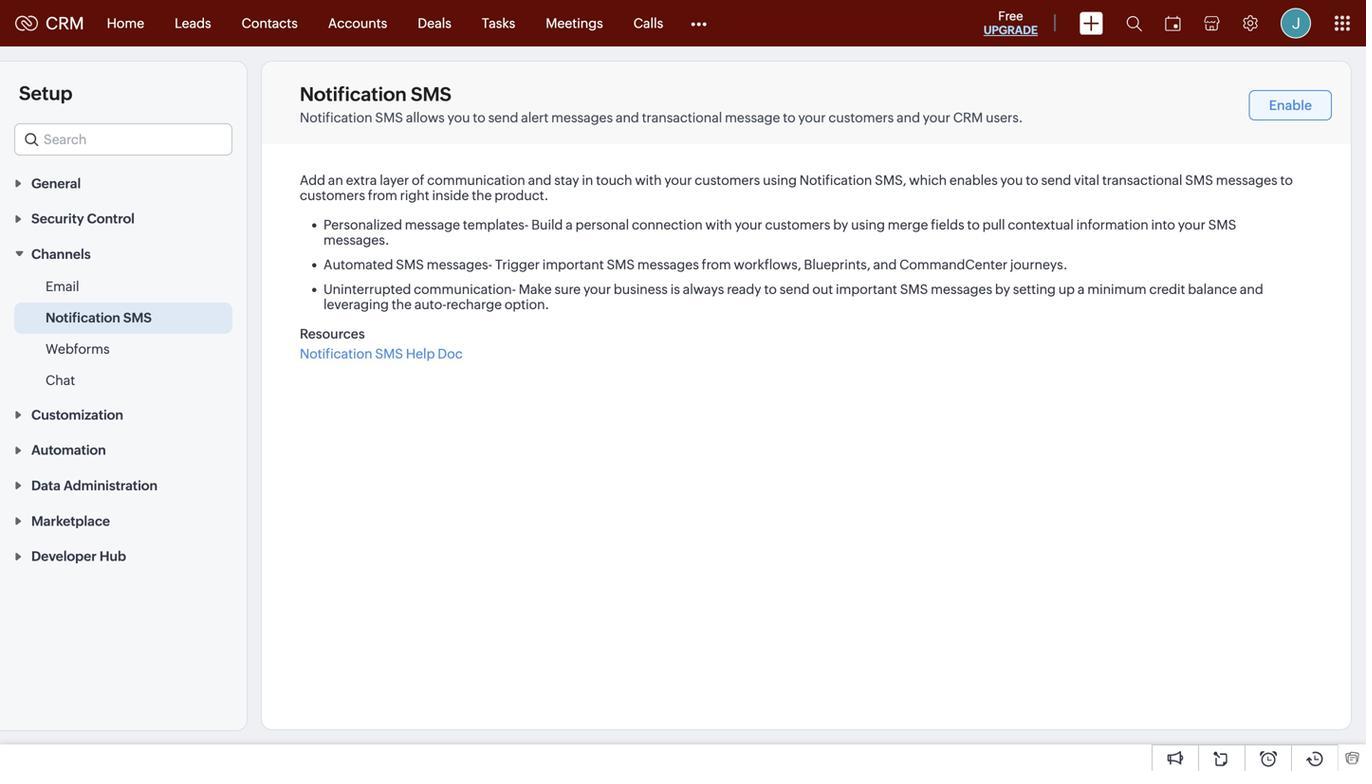 Task type: vqa. For each thing, say whether or not it's contained in the screenshot.
Created By
no



Task type: locate. For each thing, give the bounding box(es) containing it.
None field
[[14, 123, 232, 156]]

profile image
[[1281, 8, 1311, 38]]

calendar image
[[1165, 16, 1181, 31]]

hub
[[100, 549, 126, 564]]

channels region
[[0, 271, 247, 397]]

profile element
[[1270, 0, 1323, 46]]

sms
[[123, 310, 152, 325]]

free upgrade
[[984, 9, 1038, 37]]

accounts
[[328, 16, 387, 31]]

control
[[87, 211, 135, 226]]

free
[[999, 9, 1023, 23]]

accounts link
[[313, 0, 403, 46]]

chat
[[46, 373, 75, 388]]

channels button
[[0, 236, 247, 271]]

marketplace
[[31, 514, 110, 529]]

Search text field
[[15, 124, 232, 155]]

marketplace button
[[0, 503, 247, 538]]

home
[[107, 16, 144, 31]]

customization
[[31, 407, 123, 423]]

meetings link
[[531, 0, 618, 46]]

logo image
[[15, 16, 38, 31]]

general button
[[0, 165, 247, 201]]

upgrade
[[984, 24, 1038, 37]]

email link
[[46, 277, 79, 296]]

deals link
[[403, 0, 467, 46]]

leads
[[175, 16, 211, 31]]

notification
[[46, 310, 120, 325]]

leads link
[[160, 0, 226, 46]]

developer
[[31, 549, 97, 564]]

contacts link
[[226, 0, 313, 46]]

Other Modules field
[[679, 8, 720, 38]]

tasks link
[[467, 0, 531, 46]]

calls
[[634, 16, 664, 31]]



Task type: describe. For each thing, give the bounding box(es) containing it.
notification sms
[[46, 310, 152, 325]]

security control button
[[0, 201, 247, 236]]

webforms link
[[46, 340, 110, 359]]

webforms
[[46, 342, 110, 357]]

create menu element
[[1068, 0, 1115, 46]]

contacts
[[242, 16, 298, 31]]

channels
[[31, 247, 91, 262]]

data
[[31, 478, 61, 493]]

crm link
[[15, 14, 84, 33]]

developer hub button
[[0, 538, 247, 574]]

tasks
[[482, 16, 516, 31]]

notification sms link
[[46, 308, 152, 327]]

automation
[[31, 443, 106, 458]]

general
[[31, 176, 81, 191]]

data administration
[[31, 478, 158, 493]]

chat link
[[46, 371, 75, 390]]

developer hub
[[31, 549, 126, 564]]

security
[[31, 211, 84, 226]]

data administration button
[[0, 468, 247, 503]]

email
[[46, 279, 79, 294]]

customization button
[[0, 397, 247, 432]]

calls link
[[618, 0, 679, 46]]

search image
[[1126, 15, 1143, 31]]

security control
[[31, 211, 135, 226]]

administration
[[64, 478, 158, 493]]

setup
[[19, 83, 73, 104]]

home link
[[92, 0, 160, 46]]

crm
[[46, 14, 84, 33]]

meetings
[[546, 16, 603, 31]]

search element
[[1115, 0, 1154, 46]]

create menu image
[[1080, 12, 1104, 35]]

deals
[[418, 16, 452, 31]]

automation button
[[0, 432, 247, 468]]



